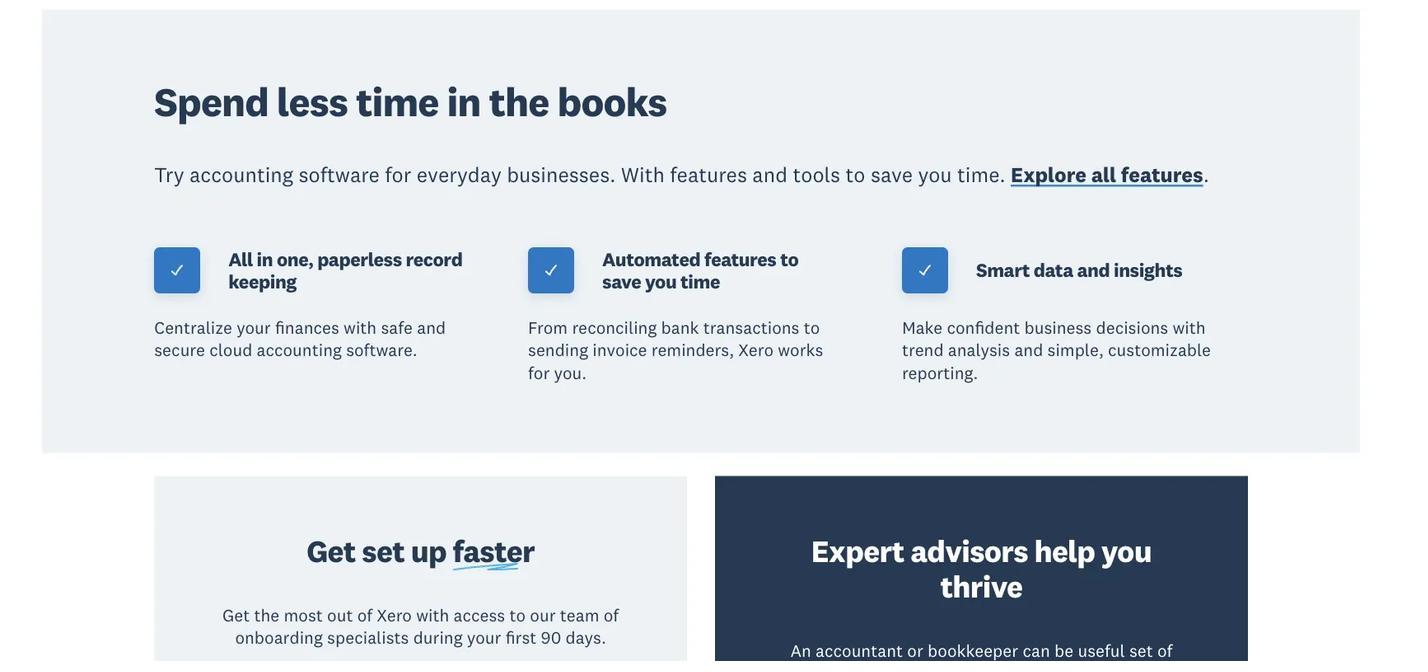 Task type: locate. For each thing, give the bounding box(es) containing it.
to
[[846, 161, 866, 187], [781, 247, 799, 271], [804, 317, 820, 338], [510, 604, 526, 626]]

with up the software.
[[344, 317, 377, 338]]

everyday
[[417, 161, 502, 187]]

explore all features link
[[1012, 161, 1204, 191]]

1 vertical spatial your
[[467, 627, 502, 648]]

transactions
[[704, 317, 800, 338]]

one,
[[277, 247, 314, 271]]

0 vertical spatial xero
[[739, 339, 774, 361]]

you
[[919, 161, 953, 187], [645, 269, 677, 293], [1102, 532, 1152, 571]]

1 horizontal spatial of
[[604, 604, 619, 626]]

accounting inside "centralize your finances with safe and secure cloud accounting software."
[[257, 339, 342, 361]]

businesses.
[[507, 161, 616, 187]]

xero up specialists
[[377, 604, 412, 626]]

0 vertical spatial your
[[237, 317, 271, 338]]

in right all on the top left of the page
[[257, 247, 273, 271]]

you inside automated features to save you time
[[645, 269, 677, 293]]

0 horizontal spatial tick image
[[170, 263, 185, 278]]

accounting right the try
[[190, 161, 294, 187]]

0 vertical spatial for
[[385, 161, 412, 187]]

invoice
[[593, 339, 647, 361]]

tick image
[[170, 263, 185, 278], [544, 263, 559, 278]]

1 vertical spatial for
[[528, 362, 550, 383]]

with up during
[[416, 604, 450, 626]]

0 vertical spatial save
[[871, 161, 913, 187]]

up
[[411, 532, 447, 571]]

1 horizontal spatial in
[[447, 77, 481, 127]]

xero
[[739, 339, 774, 361], [377, 604, 412, 626]]

out
[[327, 604, 353, 626]]

you up bank
[[645, 269, 677, 293]]

tick image up from
[[544, 263, 559, 278]]

most
[[284, 604, 323, 626]]

spend
[[154, 77, 269, 127]]

0 horizontal spatial get
[[223, 604, 250, 626]]

the
[[489, 77, 549, 127], [254, 604, 280, 626]]

advisors
[[911, 532, 1029, 571]]

0 horizontal spatial the
[[254, 604, 280, 626]]

cloud
[[210, 339, 252, 361]]

with
[[344, 317, 377, 338], [1173, 317, 1206, 338], [416, 604, 450, 626]]

record
[[406, 247, 463, 271]]

spend less time in the books
[[154, 77, 667, 127]]

make
[[903, 317, 943, 338]]

smart data and insights
[[977, 258, 1183, 282]]

expert
[[812, 532, 905, 571]]

to right tools
[[846, 161, 866, 187]]

with inside get the most out of xero with access to our team of onboarding specialists during your first 90 days.
[[416, 604, 450, 626]]

your down access
[[467, 627, 502, 648]]

your
[[237, 317, 271, 338], [467, 627, 502, 648]]

2 of from the left
[[604, 604, 619, 626]]

to up first
[[510, 604, 526, 626]]

and inside make confident business decisions with trend analysis and simple, customizable reporting.
[[1015, 339, 1044, 361]]

reconciling
[[572, 317, 657, 338]]

of right team
[[604, 604, 619, 626]]

0 horizontal spatial with
[[344, 317, 377, 338]]

get up onboarding
[[223, 604, 250, 626]]

with up customizable
[[1173, 317, 1206, 338]]

0 horizontal spatial you
[[645, 269, 677, 293]]

1 horizontal spatial get
[[307, 532, 356, 571]]

to inside get the most out of xero with access to our team of onboarding specialists during your first 90 days.
[[510, 604, 526, 626]]

time.
[[958, 161, 1006, 187]]

features
[[670, 161, 748, 187], [1122, 161, 1204, 187], [705, 247, 777, 271]]

accounting
[[190, 161, 294, 187], [257, 339, 342, 361]]

your up cloud at left bottom
[[237, 317, 271, 338]]

the inside get the most out of xero with access to our team of onboarding specialists during your first 90 days.
[[254, 604, 280, 626]]

and right data
[[1078, 258, 1111, 282]]

and down the business
[[1015, 339, 1044, 361]]

1 horizontal spatial your
[[467, 627, 502, 648]]

features right with
[[670, 161, 748, 187]]

our
[[530, 604, 556, 626]]

business
[[1025, 317, 1092, 338]]

0 horizontal spatial xero
[[377, 604, 412, 626]]

of up specialists
[[357, 604, 373, 626]]

software
[[299, 161, 380, 187]]

get for get the most out of xero with access to our team of onboarding specialists during your first 90 days.
[[223, 604, 250, 626]]

all
[[1092, 161, 1117, 187]]

2 horizontal spatial with
[[1173, 317, 1206, 338]]

90
[[541, 627, 562, 648]]

you right help
[[1102, 532, 1152, 571]]

1 tick image from the left
[[170, 263, 185, 278]]

centralize
[[154, 317, 232, 338]]

safe
[[381, 317, 413, 338]]

finances
[[275, 317, 339, 338]]

secure
[[154, 339, 205, 361]]

1 horizontal spatial the
[[489, 77, 549, 127]]

1 vertical spatial you
[[645, 269, 677, 293]]

2 tick image from the left
[[544, 263, 559, 278]]

1 horizontal spatial xero
[[739, 339, 774, 361]]

from reconciling bank transactions to sending invoice reminders, xero works for you.
[[528, 317, 824, 383]]

0 horizontal spatial of
[[357, 604, 373, 626]]

1 vertical spatial accounting
[[257, 339, 342, 361]]

1 vertical spatial in
[[257, 247, 273, 271]]

from
[[528, 317, 568, 338]]

save up reconciling
[[603, 269, 642, 293]]

to inside automated features to save you time
[[781, 247, 799, 271]]

get set up
[[307, 532, 453, 571]]

tick image for all
[[170, 263, 185, 278]]

1 horizontal spatial time
[[681, 269, 720, 293]]

for right software
[[385, 161, 412, 187]]

xero down transactions
[[739, 339, 774, 361]]

1 horizontal spatial with
[[416, 604, 450, 626]]

trend
[[903, 339, 944, 361]]

with inside make confident business decisions with trend analysis and simple, customizable reporting.
[[1173, 317, 1206, 338]]

paperless
[[317, 247, 402, 271]]

to up 'works'
[[804, 317, 820, 338]]

and
[[753, 161, 788, 187], [1078, 258, 1111, 282], [417, 317, 446, 338], [1015, 339, 1044, 361]]

sending
[[528, 339, 589, 361]]

access
[[454, 604, 506, 626]]

save right tools
[[871, 161, 913, 187]]

1 vertical spatial the
[[254, 604, 280, 626]]

smart
[[977, 258, 1030, 282]]

2 horizontal spatial you
[[1102, 532, 1152, 571]]

in
[[447, 77, 481, 127], [257, 247, 273, 271]]

1 vertical spatial xero
[[377, 604, 412, 626]]

time
[[356, 77, 439, 127], [681, 269, 720, 293]]

2 vertical spatial you
[[1102, 532, 1152, 571]]

1 vertical spatial get
[[223, 604, 250, 626]]

time inside automated features to save you time
[[681, 269, 720, 293]]

tick image
[[918, 263, 933, 278]]

1 horizontal spatial for
[[528, 362, 550, 383]]

for down sending
[[528, 362, 550, 383]]

save
[[871, 161, 913, 187], [603, 269, 642, 293]]

1 horizontal spatial you
[[919, 161, 953, 187]]

and right safe
[[417, 317, 446, 338]]

get left set
[[307, 532, 356, 571]]

simple,
[[1048, 339, 1104, 361]]

in up the everyday
[[447, 77, 481, 127]]

0 horizontal spatial in
[[257, 247, 273, 271]]

keeping
[[229, 269, 297, 293]]

0 horizontal spatial your
[[237, 317, 271, 338]]

0 vertical spatial time
[[356, 77, 439, 127]]

features up transactions
[[705, 247, 777, 271]]

to up transactions
[[781, 247, 799, 271]]

0 horizontal spatial save
[[603, 269, 642, 293]]

with
[[621, 161, 665, 187]]

days.
[[566, 627, 607, 648]]

of
[[357, 604, 373, 626], [604, 604, 619, 626]]

0 vertical spatial accounting
[[190, 161, 294, 187]]

tick image up the centralize
[[170, 263, 185, 278]]

make confident business decisions with trend analysis and simple, customizable reporting.
[[903, 317, 1212, 383]]

1 vertical spatial time
[[681, 269, 720, 293]]

accounting down finances
[[257, 339, 342, 361]]

try
[[154, 161, 184, 187]]

1 vertical spatial save
[[603, 269, 642, 293]]

0 horizontal spatial time
[[356, 77, 439, 127]]

1 horizontal spatial tick image
[[544, 263, 559, 278]]

you left time. on the top right of page
[[919, 161, 953, 187]]

0 vertical spatial get
[[307, 532, 356, 571]]

in inside all in one, paperless record keeping
[[257, 247, 273, 271]]

0 vertical spatial you
[[919, 161, 953, 187]]

for
[[385, 161, 412, 187], [528, 362, 550, 383]]

get
[[307, 532, 356, 571], [223, 604, 250, 626]]

get inside get the most out of xero with access to our team of onboarding specialists during your first 90 days.
[[223, 604, 250, 626]]

0 vertical spatial the
[[489, 77, 549, 127]]



Task type: describe. For each thing, give the bounding box(es) containing it.
1 of from the left
[[357, 604, 373, 626]]

reminders,
[[652, 339, 735, 361]]

insights
[[1114, 258, 1183, 282]]

you inside expert advisors help you thrive
[[1102, 532, 1152, 571]]

books
[[558, 77, 667, 127]]

tick image for automated
[[544, 263, 559, 278]]

explore
[[1012, 161, 1087, 187]]

confident
[[948, 317, 1021, 338]]

software.
[[346, 339, 418, 361]]

to inside from reconciling bank transactions to sending invoice reminders, xero works for you.
[[804, 317, 820, 338]]

expert advisors help you thrive
[[812, 532, 1152, 606]]

your inside get the most out of xero with access to our team of onboarding specialists during your first 90 days.
[[467, 627, 502, 648]]

and left tools
[[753, 161, 788, 187]]

automated features to save you time
[[603, 247, 799, 293]]

specialists
[[327, 627, 409, 648]]

data
[[1034, 258, 1074, 282]]

try accounting software for everyday businesses. with features and tools to save you time. explore all features .
[[154, 161, 1210, 187]]

faster
[[453, 532, 535, 571]]

customizable
[[1109, 339, 1212, 361]]

and inside "centralize your finances with safe and secure cloud accounting software."
[[417, 317, 446, 338]]

thrive
[[941, 568, 1023, 606]]

1 horizontal spatial save
[[871, 161, 913, 187]]

reporting.
[[903, 362, 979, 383]]

your inside "centralize your finances with safe and secure cloud accounting software."
[[237, 317, 271, 338]]

get for get set up
[[307, 532, 356, 571]]

you.
[[554, 362, 587, 383]]

all in one, paperless record keeping
[[229, 247, 463, 293]]

all
[[229, 247, 253, 271]]

onboarding
[[235, 627, 323, 648]]

get the most out of xero with access to our team of onboarding specialists during your first 90 days.
[[223, 604, 619, 648]]

help
[[1035, 532, 1096, 571]]

0 horizontal spatial for
[[385, 161, 412, 187]]

decisions
[[1097, 317, 1169, 338]]

xero inside from reconciling bank transactions to sending invoice reminders, xero works for you.
[[739, 339, 774, 361]]

0 vertical spatial in
[[447, 77, 481, 127]]

set
[[362, 532, 405, 571]]

tools
[[793, 161, 841, 187]]

first
[[506, 627, 537, 648]]

analysis
[[949, 339, 1011, 361]]

with inside "centralize your finances with safe and secure cloud accounting software."
[[344, 317, 377, 338]]

team
[[560, 604, 600, 626]]

features inside automated features to save you time
[[705, 247, 777, 271]]

.
[[1204, 161, 1210, 187]]

bank
[[662, 317, 699, 338]]

xero inside get the most out of xero with access to our team of onboarding specialists during your first 90 days.
[[377, 604, 412, 626]]

less
[[277, 77, 348, 127]]

save inside automated features to save you time
[[603, 269, 642, 293]]

centralize your finances with safe and secure cloud accounting software.
[[154, 317, 446, 361]]

during
[[414, 627, 463, 648]]

automated
[[603, 247, 701, 271]]

for inside from reconciling bank transactions to sending invoice reminders, xero works for you.
[[528, 362, 550, 383]]

works
[[778, 339, 824, 361]]

features right the all
[[1122, 161, 1204, 187]]



Task type: vqa. For each thing, say whether or not it's contained in the screenshot.
bottommost 50%
no



